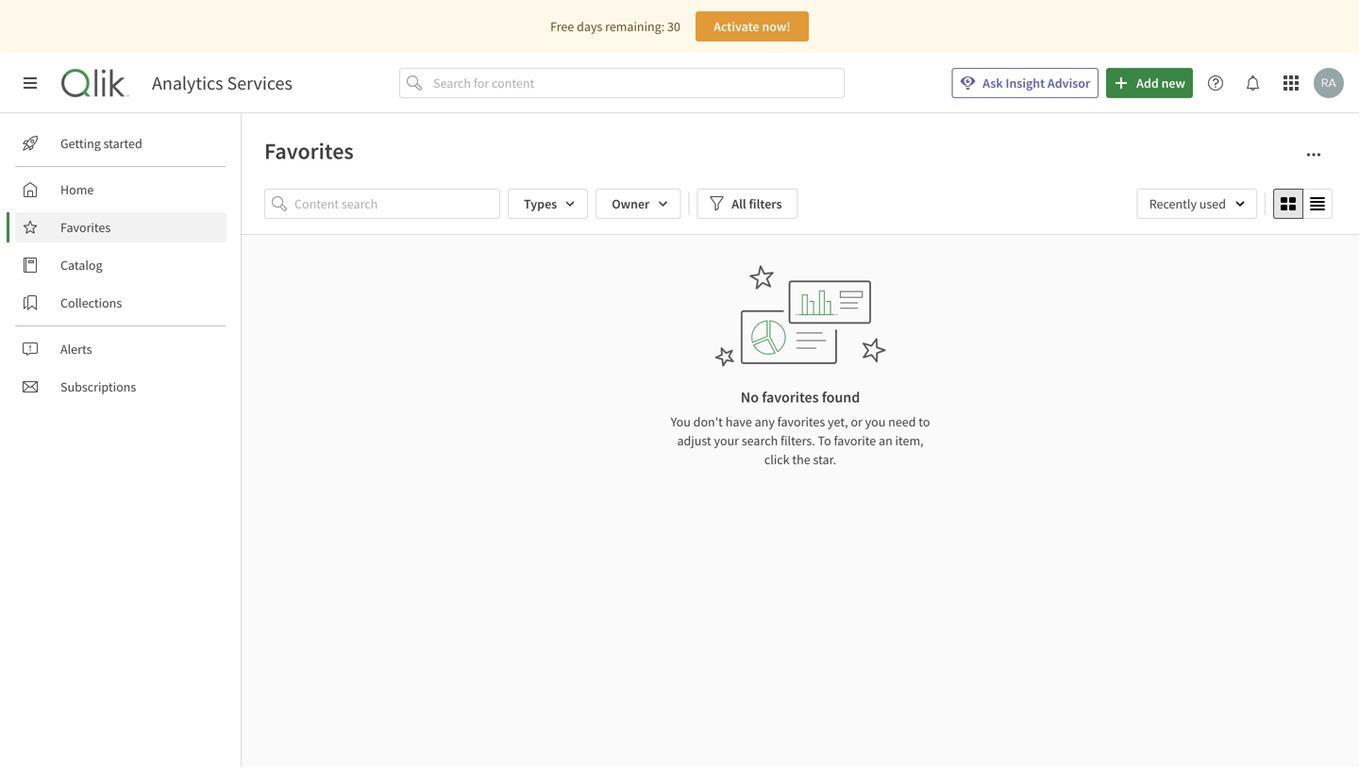 Task type: describe. For each thing, give the bounding box(es) containing it.
filters region
[[264, 185, 1337, 223]]

click
[[765, 451, 790, 468]]

need
[[889, 414, 917, 431]]

the
[[793, 451, 811, 468]]

started
[[103, 135, 142, 152]]

ask
[[983, 75, 1004, 92]]

ruby anderson image
[[1315, 68, 1345, 98]]

add new button
[[1107, 68, 1194, 98]]

analytics
[[152, 71, 223, 95]]

or
[[851, 414, 863, 431]]

owner button
[[596, 189, 681, 219]]

activate now! link
[[696, 11, 809, 42]]

no favorites found you don't have any favorites yet, or you need to adjust your search filters. to favorite an item, click the star.
[[671, 388, 931, 468]]

list view image
[[1311, 196, 1326, 212]]

alerts link
[[15, 334, 227, 365]]

home link
[[15, 175, 227, 205]]

have
[[726, 414, 753, 431]]

analytics services
[[152, 71, 293, 95]]

more actions image
[[1307, 147, 1322, 162]]

to
[[919, 414, 931, 431]]

tile view image
[[1282, 196, 1297, 212]]

collections
[[60, 295, 122, 312]]

remaining:
[[606, 18, 665, 35]]

analytics services element
[[152, 71, 293, 95]]

home
[[60, 181, 94, 198]]

types
[[524, 195, 557, 212]]

add
[[1137, 75, 1160, 92]]

no
[[741, 388, 759, 407]]

catalog
[[60, 257, 103, 274]]

navigation pane element
[[0, 121, 241, 410]]

any
[[755, 414, 775, 431]]

free days remaining: 30
[[551, 18, 681, 35]]

you
[[866, 414, 886, 431]]

catalog link
[[15, 250, 227, 280]]

item,
[[896, 433, 924, 450]]

Content search text field
[[295, 189, 501, 219]]

filters.
[[781, 433, 816, 450]]

free
[[551, 18, 575, 35]]

1 vertical spatial favorites
[[778, 414, 826, 431]]

getting
[[60, 135, 101, 152]]

now!
[[763, 18, 791, 35]]

switch view group
[[1274, 189, 1334, 219]]

recently
[[1150, 195, 1198, 212]]

favorite
[[834, 433, 877, 450]]

yet,
[[828, 414, 849, 431]]

ask insight advisor
[[983, 75, 1091, 92]]

your
[[714, 433, 740, 450]]

recently used
[[1150, 195, 1227, 212]]

you
[[671, 414, 691, 431]]

0 vertical spatial favorites
[[762, 388, 819, 407]]

activate
[[714, 18, 760, 35]]

adjust
[[678, 433, 712, 450]]

activate now!
[[714, 18, 791, 35]]

days
[[577, 18, 603, 35]]

favorites link
[[15, 212, 227, 243]]

subscriptions
[[60, 379, 136, 396]]

don't
[[694, 414, 723, 431]]

new
[[1162, 75, 1186, 92]]



Task type: locate. For each thing, give the bounding box(es) containing it.
getting started link
[[15, 128, 227, 159]]

0 horizontal spatial favorites
[[60, 219, 111, 236]]

0 vertical spatial favorites
[[264, 137, 354, 165]]

favorites up the catalog
[[60, 219, 111, 236]]

types button
[[508, 189, 589, 219]]

1 horizontal spatial favorites
[[264, 137, 354, 165]]

an
[[879, 433, 893, 450]]

favorites up filters.
[[778, 414, 826, 431]]

1 vertical spatial favorites
[[60, 219, 111, 236]]

all filters button
[[697, 189, 799, 219]]

Recently used field
[[1138, 189, 1258, 219]]

ask insight advisor button
[[952, 68, 1099, 98]]

all filters
[[732, 195, 782, 212]]

favorites
[[762, 388, 819, 407], [778, 414, 826, 431]]

services
[[227, 71, 293, 95]]

favorites
[[264, 137, 354, 165], [60, 219, 111, 236]]

used
[[1200, 195, 1227, 212]]

all
[[732, 195, 747, 212]]

insight
[[1006, 75, 1046, 92]]

close sidebar menu image
[[23, 76, 38, 91]]

owner
[[612, 195, 650, 212]]

collections link
[[15, 288, 227, 318]]

getting started
[[60, 135, 142, 152]]

search
[[742, 433, 778, 450]]

favorites down services
[[264, 137, 354, 165]]

found
[[822, 388, 861, 407]]

add new
[[1137, 75, 1186, 92]]

advisor
[[1048, 75, 1091, 92]]

subscriptions link
[[15, 372, 227, 402]]

star.
[[814, 451, 837, 468]]

favorites up any
[[762, 388, 819, 407]]

Search for content text field
[[430, 68, 845, 98]]

to
[[818, 433, 832, 450]]

alerts
[[60, 341, 92, 358]]

30
[[668, 18, 681, 35]]

favorites inside navigation pane element
[[60, 219, 111, 236]]

filters
[[749, 195, 782, 212]]



Task type: vqa. For each thing, say whether or not it's contained in the screenshot.
field inside the filters region
no



